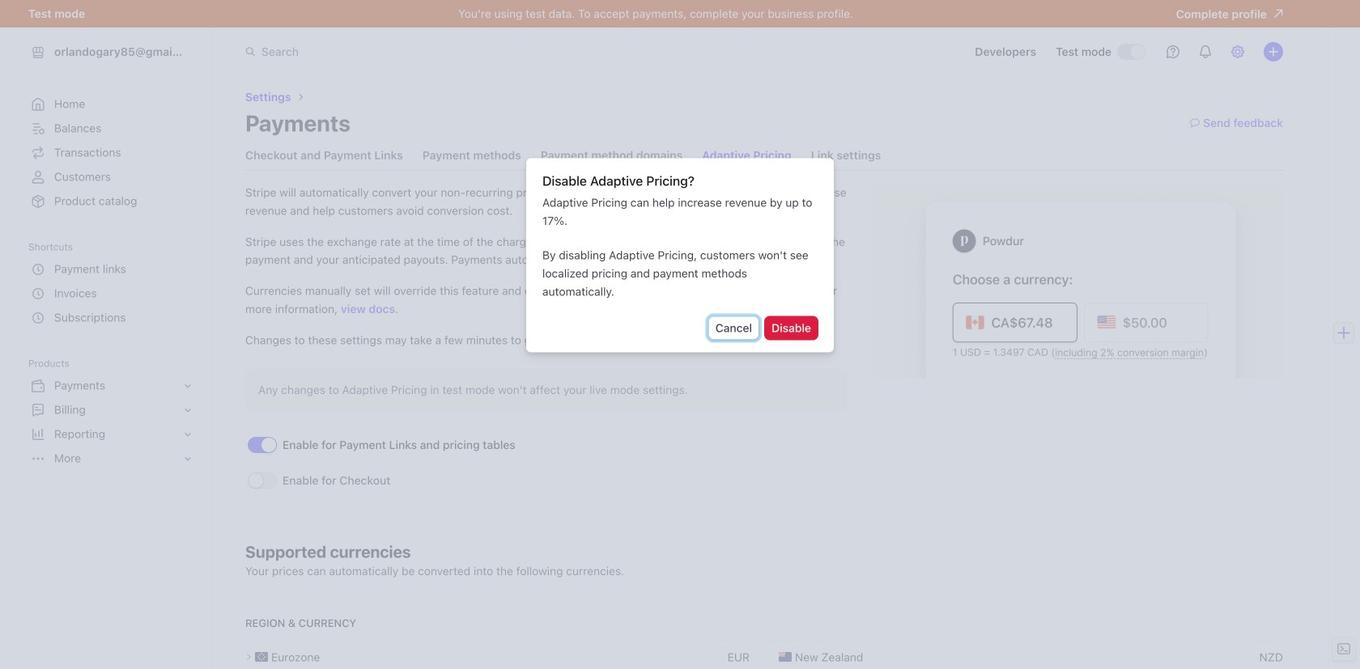 Task type: describe. For each thing, give the bounding box(es) containing it.
core navigation links element
[[28, 92, 196, 214]]

a customer in canada views a price localized from usd to cad image
[[874, 184, 1283, 379]]

1 shortcuts element from the top
[[28, 236, 196, 330]]

1 products element from the top
[[28, 353, 196, 471]]

2 shortcuts element from the top
[[28, 257, 196, 330]]



Task type: vqa. For each thing, say whether or not it's contained in the screenshot.
EU icon
yes



Task type: locate. For each thing, give the bounding box(es) containing it.
None search field
[[236, 37, 692, 67]]

tab list
[[245, 141, 881, 170]]

shortcuts element
[[28, 236, 196, 330], [28, 257, 196, 330]]

2 products element from the top
[[28, 374, 196, 471]]

products element
[[28, 353, 196, 471], [28, 374, 196, 471]]

nz image
[[779, 651, 792, 664]]

eu image
[[255, 651, 268, 664]]



